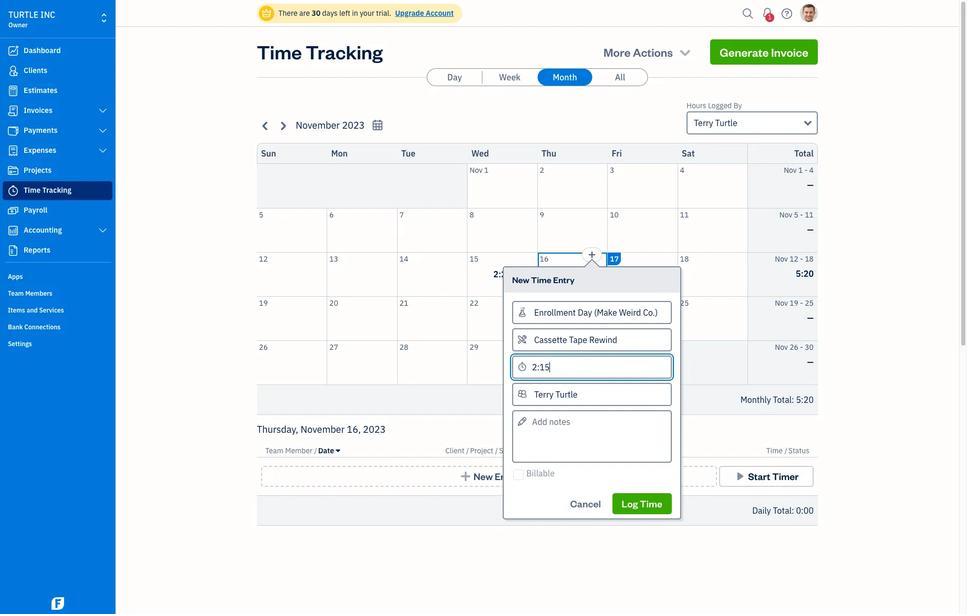 Task type: locate. For each thing, give the bounding box(es) containing it.
26 inside button
[[259, 342, 268, 352]]

0 horizontal spatial time tracking
[[24, 185, 71, 195]]

- inside nov 12 - 18 5:20
[[800, 254, 803, 263]]

team members
[[8, 289, 52, 297]]

chevron large down image up "payments" link
[[98, 107, 108, 115]]

0 horizontal spatial 1
[[484, 165, 489, 175]]

9 button
[[538, 208, 607, 252]]

invoices
[[24, 106, 52, 115]]

tracking down left
[[306, 39, 383, 64]]

bank
[[8, 323, 23, 331]]

new entry
[[474, 470, 518, 482]]

25 button
[[678, 297, 747, 340]]

— inside nov 19 - 25 —
[[807, 312, 814, 323]]

thursday, november 16, 2023
[[257, 423, 386, 435]]

all link
[[593, 69, 647, 86]]

2 26 from the left
[[790, 342, 798, 352]]

0 horizontal spatial tracking
[[42, 185, 71, 195]]

thursday,
[[257, 423, 298, 435]]

1 horizontal spatial team
[[265, 446, 283, 455]]

apps link
[[3, 268, 112, 284]]

0 horizontal spatial 25
[[680, 298, 689, 308]]

1 vertical spatial entry
[[495, 470, 518, 482]]

1 horizontal spatial 18
[[805, 254, 814, 263]]

24
[[610, 298, 619, 308]]

20
[[329, 298, 338, 308]]

1 12 from the left
[[259, 254, 268, 263]]

settings
[[8, 340, 32, 348]]

10 button
[[608, 208, 677, 252]]

1 inside nov 1 - 4 —
[[798, 165, 803, 175]]

report image
[[7, 245, 19, 256]]

time
[[257, 39, 302, 64], [24, 185, 41, 195], [531, 274, 551, 285], [766, 446, 783, 455], [640, 497, 662, 510]]

3 — from the top
[[807, 312, 814, 323]]

Add a client or project text field
[[513, 302, 671, 323]]

chevron large down image inside "payments" link
[[98, 127, 108, 135]]

1 vertical spatial 5:20
[[796, 394, 814, 405]]

chevron large down image down invoices link
[[98, 127, 108, 135]]

next month image
[[277, 119, 289, 132]]

items and services link
[[3, 302, 112, 318]]

time right the timer icon
[[24, 185, 41, 195]]

monthly
[[740, 394, 771, 405]]

30 down nov 19 - 25 —
[[805, 342, 814, 352]]

november up date
[[301, 423, 345, 435]]

5:20
[[796, 268, 814, 279], [796, 394, 814, 405]]

25 down the 18 button
[[680, 298, 689, 308]]

1 vertical spatial chevron large down image
[[98, 147, 108, 155]]

actions
[[633, 45, 673, 59]]

10
[[610, 210, 619, 219]]

invoice image
[[7, 106, 19, 116]]

30 inside button
[[540, 342, 549, 352]]

previous month image
[[259, 119, 272, 132]]

16
[[540, 254, 549, 263]]

2 horizontal spatial 1
[[798, 165, 803, 175]]

nov inside nov 5 - 11 —
[[779, 210, 792, 219]]

0 horizontal spatial 26
[[259, 342, 268, 352]]

chevron large down image up the reports link
[[98, 226, 108, 235]]

1 vertical spatial total
[[773, 394, 792, 405]]

1 horizontal spatial time tracking
[[257, 39, 383, 64]]

nov down wed
[[470, 165, 482, 175]]

time inside button
[[640, 497, 662, 510]]

Add a team member text field
[[513, 384, 671, 405]]

1 horizontal spatial 11
[[805, 210, 814, 219]]

30 right are
[[312, 8, 320, 18]]

: right monthly
[[792, 394, 794, 405]]

16 button
[[538, 252, 607, 296]]

0 horizontal spatial 11
[[680, 210, 689, 219]]

team
[[8, 289, 24, 297], [265, 446, 283, 455]]

/ right client
[[466, 446, 469, 455]]

— up nov 5 - 11 —
[[807, 180, 814, 190]]

1 horizontal spatial 1
[[768, 13, 772, 21]]

1 down wed
[[484, 165, 489, 175]]

0 horizontal spatial 19
[[259, 298, 268, 308]]

2 18 from the left
[[805, 254, 814, 263]]

25 inside nov 19 - 25 —
[[805, 298, 814, 308]]

0 vertical spatial chevron large down image
[[98, 127, 108, 135]]

1 25 from the left
[[680, 298, 689, 308]]

chevron large down image for payments
[[98, 127, 108, 135]]

daily
[[752, 505, 771, 516]]

/ left status "link"
[[784, 446, 787, 455]]

: for monthly total
[[792, 394, 794, 405]]

- for nov 5 - 11 —
[[800, 210, 803, 219]]

dashboard image
[[7, 46, 19, 56]]

estimate image
[[7, 86, 19, 96]]

tracking inside the main element
[[42, 185, 71, 195]]

1 vertical spatial chevron large down image
[[98, 226, 108, 235]]

— inside nov 26 - 30 —
[[807, 356, 814, 367]]

1 vertical spatial new
[[474, 470, 493, 482]]

items
[[8, 306, 25, 314]]

2023 left the choose a date image
[[342, 119, 365, 131]]

1 11 from the left
[[680, 210, 689, 219]]

19 down nov 12 - 18 5:20
[[790, 298, 798, 308]]

— inside nov 5 - 11 —
[[807, 224, 814, 235]]

invoices link
[[3, 101, 112, 120]]

4 — from the top
[[807, 356, 814, 367]]

: left "0:00"
[[792, 505, 794, 516]]

11 inside nov 5 - 11 —
[[805, 210, 814, 219]]

0 vertical spatial :
[[792, 394, 794, 405]]

nov 19 - 25 —
[[775, 298, 814, 323]]

chevron large down image up projects link
[[98, 147, 108, 155]]

2 4 from the left
[[809, 165, 814, 175]]

2 11 from the left
[[805, 210, 814, 219]]

chevron large down image
[[98, 127, 108, 135], [98, 147, 108, 155]]

25
[[680, 298, 689, 308], [805, 298, 814, 308]]

12 down 5 button
[[259, 254, 268, 263]]

2 button
[[538, 164, 607, 208]]

settings link
[[3, 336, 112, 351]]

time tracking down projects link
[[24, 185, 71, 195]]

: for daily total
[[792, 505, 794, 516]]

team down thursday,
[[265, 446, 283, 455]]

1 — from the top
[[807, 180, 814, 190]]

1 inside button
[[484, 165, 489, 175]]

1 vertical spatial :
[[792, 505, 794, 516]]

all
[[615, 72, 625, 82]]

/ left service
[[495, 446, 498, 455]]

time tracking down days
[[257, 39, 383, 64]]

26 down nov 19 - 25 —
[[790, 342, 798, 352]]

wed
[[471, 148, 489, 159]]

total right daily
[[773, 505, 792, 516]]

date link
[[318, 446, 340, 455]]

2 : from the top
[[792, 505, 794, 516]]

11 inside button
[[680, 210, 689, 219]]

13 button
[[327, 252, 397, 296]]

0 horizontal spatial entry
[[495, 470, 518, 482]]

payments
[[24, 126, 58, 135]]

1 up nov 5 - 11 —
[[798, 165, 803, 175]]

team for team member /
[[265, 446, 283, 455]]

1 horizontal spatial 30
[[540, 342, 549, 352]]

1 horizontal spatial 19
[[790, 298, 798, 308]]

— up monthly total : 5:20
[[807, 356, 814, 367]]

team down apps in the left top of the page
[[8, 289, 24, 297]]

28
[[399, 342, 408, 352]]

1 left 'go to help' icon
[[768, 13, 772, 21]]

28 button
[[397, 341, 467, 384]]

team for team members
[[8, 289, 24, 297]]

choose a date image
[[372, 119, 384, 131]]

0 vertical spatial new
[[512, 274, 529, 285]]

— up nov 12 - 18 5:20
[[807, 224, 814, 235]]

chevron large down image for expenses
[[98, 147, 108, 155]]

total right monthly
[[773, 394, 792, 405]]

1 vertical spatial tracking
[[42, 185, 71, 195]]

1 26 from the left
[[259, 342, 268, 352]]

1 19 from the left
[[259, 298, 268, 308]]

november right next month icon
[[296, 119, 340, 131]]

nov inside button
[[470, 165, 482, 175]]

0 vertical spatial 2023
[[342, 119, 365, 131]]

week
[[499, 72, 521, 82]]

by
[[734, 101, 742, 110]]

1 vertical spatial time tracking
[[24, 185, 71, 195]]

2 chevron large down image from the top
[[98, 226, 108, 235]]

22 button
[[467, 297, 537, 340]]

timer
[[772, 470, 799, 482]]

— inside nov 1 - 4 —
[[807, 180, 814, 190]]

log time
[[622, 497, 662, 510]]

1 / from the left
[[314, 446, 317, 455]]

29
[[470, 342, 478, 352]]

freshbooks image
[[49, 597, 66, 610]]

2 chevron large down image from the top
[[98, 147, 108, 155]]

2 vertical spatial total
[[773, 505, 792, 516]]

18 down 11 button
[[680, 254, 689, 263]]

and
[[27, 306, 38, 314]]

1 4 from the left
[[680, 165, 684, 175]]

Add notes text field
[[512, 410, 672, 462]]

- inside nov 19 - 25 —
[[800, 298, 803, 308]]

14
[[399, 254, 408, 263]]

day
[[447, 72, 462, 82]]

5:20 down nov 26 - 30 —
[[796, 394, 814, 405]]

1 : from the top
[[792, 394, 794, 405]]

time tracking inside the main element
[[24, 185, 71, 195]]

chevron large down image inside "accounting" link
[[98, 226, 108, 235]]

— for nov 26 - 30 —
[[807, 356, 814, 367]]

chevron large down image for invoices
[[98, 107, 108, 115]]

11 down nov 1 - 4 —
[[805, 210, 814, 219]]

nov inside nov 26 - 30 —
[[775, 342, 788, 352]]

26
[[259, 342, 268, 352], [790, 342, 798, 352]]

0 vertical spatial time tracking
[[257, 39, 383, 64]]

1 horizontal spatial 4
[[809, 165, 814, 175]]

2 5 from the left
[[794, 210, 798, 219]]

nov down nov 5 - 11 —
[[775, 254, 788, 263]]

apps
[[8, 273, 23, 280]]

Duration text field
[[512, 355, 672, 378]]

0 horizontal spatial 30
[[312, 8, 320, 18]]

0 horizontal spatial 18
[[680, 254, 689, 263]]

/ left date
[[314, 446, 317, 455]]

start timer
[[748, 470, 799, 482]]

nov inside nov 1 - 4 —
[[784, 165, 797, 175]]

1 18 from the left
[[680, 254, 689, 263]]

1 horizontal spatial 12
[[790, 254, 798, 263]]

5:20 up nov 19 - 25 —
[[796, 268, 814, 279]]

new inside button
[[474, 470, 493, 482]]

1 horizontal spatial 26
[[790, 342, 798, 352]]

0:00
[[796, 505, 814, 516]]

- inside nov 1 - 4 —
[[805, 165, 807, 175]]

- inside nov 26 - 30 —
[[800, 342, 803, 352]]

12 down nov 5 - 11 —
[[790, 254, 798, 263]]

0 vertical spatial 5:20
[[796, 268, 814, 279]]

1 chevron large down image from the top
[[98, 127, 108, 135]]

- inside nov 5 - 11 —
[[800, 210, 803, 219]]

2 25 from the left
[[805, 298, 814, 308]]

client
[[445, 446, 464, 455]]

time right log on the bottom
[[640, 497, 662, 510]]

1 horizontal spatial 5
[[794, 210, 798, 219]]

cancel
[[570, 497, 601, 510]]

chevron large down image inside invoices link
[[98, 107, 108, 115]]

services
[[39, 306, 64, 314]]

daily total : 0:00
[[752, 505, 814, 516]]

nov down nov 19 - 25 —
[[775, 342, 788, 352]]

11
[[680, 210, 689, 219], [805, 210, 814, 219]]

nov inside nov 12 - 18 5:20
[[775, 254, 788, 263]]

0 vertical spatial entry
[[553, 274, 575, 285]]

1 5:20 from the top
[[796, 268, 814, 279]]

time tracking link
[[3, 181, 112, 200]]

— for nov 1 - 4 —
[[807, 180, 814, 190]]

tracking down projects link
[[42, 185, 71, 195]]

2 19 from the left
[[790, 298, 798, 308]]

1 vertical spatial team
[[265, 446, 283, 455]]

0 horizontal spatial 5
[[259, 210, 263, 219]]

2 12 from the left
[[790, 254, 798, 263]]

team inside team members link
[[8, 289, 24, 297]]

19 down '12' button
[[259, 298, 268, 308]]

month link
[[538, 69, 592, 86]]

total up nov 1 - 4 —
[[794, 148, 814, 159]]

estimates
[[24, 86, 58, 95]]

0 horizontal spatial new
[[474, 470, 493, 482]]

nov 12 - 18 5:20
[[775, 254, 814, 279]]

nov down nov 1 - 4 —
[[779, 210, 792, 219]]

25 down nov 12 - 18 5:20
[[805, 298, 814, 308]]

1 horizontal spatial 25
[[805, 298, 814, 308]]

2:20
[[493, 269, 511, 279]]

nov up nov 5 - 11 —
[[784, 165, 797, 175]]

2 horizontal spatial 30
[[805, 342, 814, 352]]

monthly total : 5:20
[[740, 394, 814, 405]]

5 inside nov 5 - 11 —
[[794, 210, 798, 219]]

0 vertical spatial tracking
[[306, 39, 383, 64]]

2023 right the 16,
[[363, 423, 386, 435]]

18 inside button
[[680, 254, 689, 263]]

— up nov 26 - 30 —
[[807, 312, 814, 323]]

29 button
[[467, 341, 537, 384]]

new right plus image
[[474, 470, 493, 482]]

nov down nov 12 - 18 5:20
[[775, 298, 788, 308]]

nov for nov 1
[[470, 165, 482, 175]]

1 horizontal spatial new
[[512, 274, 529, 285]]

client / project / service
[[445, 446, 523, 455]]

0 horizontal spatial team
[[8, 289, 24, 297]]

0 horizontal spatial 4
[[680, 165, 684, 175]]

0 vertical spatial team
[[8, 289, 24, 297]]

11 down 4 button
[[680, 210, 689, 219]]

nov inside nov 19 - 25 —
[[775, 298, 788, 308]]

8
[[470, 210, 474, 219]]

time down there
[[257, 39, 302, 64]]

nov 5 - 11 —
[[779, 210, 814, 235]]

1 5 from the left
[[259, 210, 263, 219]]

0 horizontal spatial 12
[[259, 254, 268, 263]]

chevron large down image
[[98, 107, 108, 115], [98, 226, 108, 235]]

26 down 19 button
[[259, 342, 268, 352]]

- for nov 19 - 25 —
[[800, 298, 803, 308]]

30 down 23 button
[[540, 342, 549, 352]]

18 down nov 5 - 11 —
[[805, 254, 814, 263]]

turtle
[[715, 118, 737, 128]]

4
[[680, 165, 684, 175], [809, 165, 814, 175]]

2 — from the top
[[807, 224, 814, 235]]

1 chevron large down image from the top
[[98, 107, 108, 115]]

client image
[[7, 66, 19, 76]]

go to help image
[[778, 6, 795, 21]]

nov for nov 5 - 11 —
[[779, 210, 792, 219]]

new right 2:20
[[512, 274, 529, 285]]

23
[[540, 298, 549, 308]]

0 vertical spatial chevron large down image
[[98, 107, 108, 115]]

20 button
[[327, 297, 397, 340]]

entry
[[553, 274, 575, 285], [495, 470, 518, 482]]

12 inside nov 12 - 18 5:20
[[790, 254, 798, 263]]



Task type: vqa. For each thing, say whether or not it's contained in the screenshot.
the Choose a Date image at left top
yes



Task type: describe. For each thing, give the bounding box(es) containing it.
3 button
[[608, 164, 677, 208]]

— for nov 5 - 11 —
[[807, 224, 814, 235]]

hours logged by
[[687, 101, 742, 110]]

add a time entry image
[[588, 248, 596, 261]]

project
[[470, 446, 493, 455]]

crown image
[[261, 8, 272, 19]]

payment image
[[7, 126, 19, 136]]

nov for nov 1 - 4 —
[[784, 165, 797, 175]]

26 button
[[257, 341, 327, 384]]

— for nov 19 - 25 —
[[807, 312, 814, 323]]

nov for nov 12 - 18 5:20
[[775, 254, 788, 263]]

7
[[399, 210, 404, 219]]

terry turtle
[[694, 118, 737, 128]]

nov for nov 26 - 30 —
[[775, 342, 788, 352]]

14 button
[[397, 252, 467, 296]]

27
[[329, 342, 338, 352]]

5:20 inside nov 12 - 18 5:20
[[796, 268, 814, 279]]

member
[[285, 446, 313, 455]]

1 inside dropdown button
[[768, 13, 772, 21]]

service
[[499, 446, 523, 455]]

25 inside button
[[680, 298, 689, 308]]

generate
[[720, 45, 769, 59]]

invoice
[[771, 45, 808, 59]]

day link
[[427, 69, 482, 86]]

note link
[[529, 446, 545, 455]]

21
[[399, 298, 408, 308]]

cancel button
[[561, 493, 610, 514]]

3
[[610, 165, 614, 175]]

1 horizontal spatial entry
[[553, 274, 575, 285]]

expenses link
[[3, 141, 112, 160]]

account
[[426, 8, 454, 18]]

mon
[[331, 148, 348, 159]]

generate invoice button
[[710, 39, 818, 65]]

month
[[553, 72, 577, 82]]

main element
[[0, 0, 142, 614]]

your
[[360, 8, 374, 18]]

payments link
[[3, 121, 112, 140]]

time / status
[[766, 446, 809, 455]]

4 / from the left
[[784, 446, 787, 455]]

start
[[748, 470, 770, 482]]

entry inside button
[[495, 470, 518, 482]]

generate invoice
[[720, 45, 808, 59]]

expenses
[[24, 145, 56, 155]]

new for new time entry
[[512, 274, 529, 285]]

project link
[[470, 446, 495, 455]]

new for new entry
[[474, 470, 493, 482]]

status
[[788, 446, 809, 455]]

service link
[[499, 446, 525, 455]]

plus image
[[460, 471, 472, 482]]

6 button
[[327, 208, 397, 252]]

projects link
[[3, 161, 112, 180]]

team members link
[[3, 285, 112, 301]]

project image
[[7, 165, 19, 176]]

turtle
[[8, 9, 38, 20]]

date
[[318, 446, 334, 455]]

5 inside button
[[259, 210, 263, 219]]

fri
[[612, 148, 622, 159]]

money image
[[7, 205, 19, 216]]

- for nov 1 - 4 —
[[805, 165, 807, 175]]

27 button
[[327, 341, 397, 384]]

18 inside nov 12 - 18 5:20
[[805, 254, 814, 263]]

26 inside nov 26 - 30 —
[[790, 342, 798, 352]]

upgrade account link
[[393, 8, 454, 18]]

reports link
[[3, 241, 112, 260]]

1 vertical spatial 2023
[[363, 423, 386, 435]]

total for daily total
[[773, 505, 792, 516]]

4 inside nov 1 - 4 —
[[809, 165, 814, 175]]

clients link
[[3, 61, 112, 80]]

1 vertical spatial november
[[301, 423, 345, 435]]

1 for nov 1 - 4 —
[[798, 165, 803, 175]]

status link
[[788, 446, 809, 455]]

5 button
[[257, 208, 327, 252]]

timer image
[[7, 185, 19, 196]]

caretdown image
[[336, 446, 340, 455]]

13
[[329, 254, 338, 263]]

4 inside 4 button
[[680, 165, 684, 175]]

hours
[[687, 101, 706, 110]]

nov 1 - 4 —
[[784, 165, 814, 190]]

2 / from the left
[[466, 446, 469, 455]]

search image
[[740, 6, 756, 21]]

log
[[622, 497, 638, 510]]

chevron large down image for accounting
[[98, 226, 108, 235]]

left
[[339, 8, 350, 18]]

there are 30 days left in your trial. upgrade account
[[278, 8, 454, 18]]

0 vertical spatial total
[[794, 148, 814, 159]]

start timer button
[[719, 466, 814, 487]]

members
[[25, 289, 52, 297]]

in
[[352, 8, 358, 18]]

4 button
[[678, 164, 747, 208]]

expense image
[[7, 145, 19, 156]]

12 inside button
[[259, 254, 268, 263]]

24 button
[[608, 297, 677, 340]]

reports
[[24, 245, 50, 255]]

chevrondown image
[[678, 45, 692, 59]]

7 button
[[397, 208, 467, 252]]

9
[[540, 210, 544, 219]]

log time button
[[612, 493, 672, 514]]

19 inside button
[[259, 298, 268, 308]]

1 for nov 1
[[484, 165, 489, 175]]

connections
[[24, 323, 61, 331]]

bank connections link
[[3, 319, 112, 335]]

nov for nov 19 - 25 —
[[775, 298, 788, 308]]

turtle inc owner
[[8, 9, 55, 29]]

play image
[[734, 471, 746, 482]]

nov 1 button
[[467, 164, 537, 208]]

payroll
[[24, 205, 47, 215]]

more actions button
[[594, 39, 702, 65]]

1 horizontal spatial tracking
[[306, 39, 383, 64]]

payroll link
[[3, 201, 112, 220]]

time left status "link"
[[766, 446, 783, 455]]

upgrade
[[395, 8, 424, 18]]

0 vertical spatial november
[[296, 119, 340, 131]]

new time entry
[[512, 274, 575, 285]]

inc
[[40, 9, 55, 20]]

2 5:20 from the top
[[796, 394, 814, 405]]

Add a service text field
[[513, 329, 671, 350]]

3 / from the left
[[495, 446, 498, 455]]

- for nov 26 - 30 —
[[800, 342, 803, 352]]

time inside the main element
[[24, 185, 41, 195]]

dashboard
[[24, 46, 61, 55]]

accounting link
[[3, 221, 112, 240]]

18 button
[[678, 252, 747, 296]]

16,
[[347, 423, 361, 435]]

days
[[322, 8, 338, 18]]

chart image
[[7, 225, 19, 236]]

time link
[[766, 446, 784, 455]]

nov 1
[[470, 165, 489, 175]]

19 inside nov 19 - 25 —
[[790, 298, 798, 308]]

- for nov 12 - 18 5:20
[[800, 254, 803, 263]]

terry
[[694, 118, 713, 128]]

time down 16
[[531, 274, 551, 285]]

17
[[610, 254, 619, 263]]

nov 26 - 30 —
[[775, 342, 814, 367]]

tue
[[401, 148, 415, 159]]

30 inside nov 26 - 30 —
[[805, 342, 814, 352]]

total for monthly total
[[773, 394, 792, 405]]



